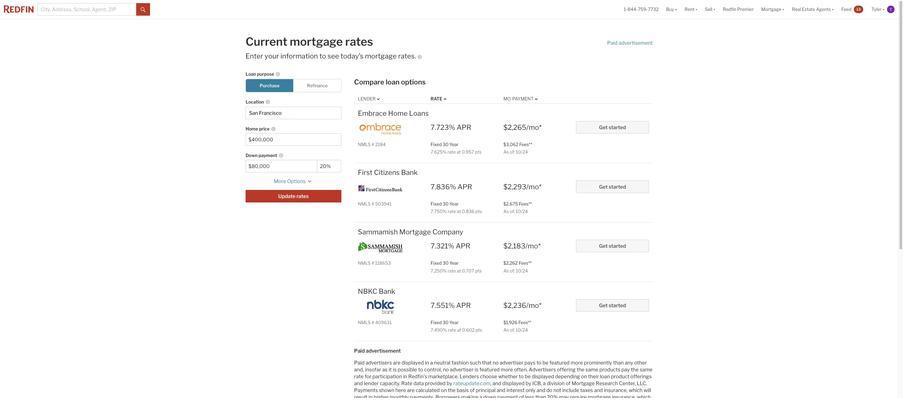 Task type: describe. For each thing, give the bounding box(es) containing it.
compare loan options
[[354, 78, 426, 86]]

% inside the fixed 30 year 7.750 % rate at 0.836 pts
[[443, 209, 447, 214]]

30 for 7.321
[[443, 261, 449, 266]]

location
[[246, 99, 264, 105]]

lenders
[[460, 374, 479, 380]]

Purchase radio
[[246, 79, 294, 93]]

% inside fixed 30 year 7.250 % rate at 0.707 pts
[[443, 268, 447, 274]]

more
[[274, 179, 286, 185]]

nbkc bank
[[358, 288, 395, 296]]

borrowers
[[436, 395, 460, 399]]

nmls for nbkc bank
[[358, 320, 371, 326]]

making
[[461, 395, 479, 399]]

depending
[[555, 374, 580, 380]]

% inside fixed 30 year 7.625 % rate at 0.957 pts
[[443, 149, 447, 155]]

0 vertical spatial home
[[388, 109, 408, 117]]

rent ▾
[[685, 7, 698, 12]]

0 horizontal spatial home
[[246, 126, 258, 132]]

0 vertical spatial loan
[[386, 78, 400, 86]]

rate for 7.551
[[448, 328, 456, 333]]

2 down payment text field from the left
[[320, 164, 338, 170]]

lender
[[364, 381, 379, 387]]

1 same from the left
[[586, 367, 599, 373]]

real estate agents ▾
[[792, 7, 834, 12]]

nmls for first citizens bank
[[358, 201, 371, 207]]

as for $2,293
[[504, 209, 509, 214]]

fixed 30 year 7.625 % rate at 0.957 pts
[[431, 142, 482, 155]]

rates inside 'button'
[[297, 194, 309, 200]]

lender button
[[358, 96, 381, 102]]

that
[[482, 360, 492, 366]]

paid inside "button"
[[607, 40, 618, 46]]

and down icb,
[[537, 388, 545, 394]]

result
[[354, 395, 368, 399]]

to up advertisers
[[537, 360, 542, 366]]

and left interest
[[497, 388, 506, 394]]

7.250
[[431, 268, 443, 274]]

1 down payment text field from the left
[[249, 164, 315, 170]]

0 horizontal spatial featured
[[480, 367, 500, 373]]

1 vertical spatial paid advertisement
[[354, 348, 401, 354]]

$2,262 fees** as of: 10/24
[[504, 261, 532, 274]]

insofar
[[365, 367, 381, 373]]

feed
[[842, 7, 852, 12]]

loans
[[409, 109, 429, 117]]

apr for 7.723 % apr
[[457, 123, 471, 132]]

0.957
[[462, 149, 474, 155]]

2 same from the left
[[640, 367, 653, 373]]

rate inside paid advertisers are displayed in a neutral fashion such that no advertiser pays to be featured more prominently than any other and, insofar as it is possible to control, no advertiser is featured more often. advertisers offering the same products pay the same rate for participation in redfin's marketplace. lenders choose whether to be displayed depending on their loan product offerings and lender capacity. rate data provided by
[[354, 374, 364, 380]]

rates.
[[398, 52, 416, 60]]

are inside paid advertisers are displayed in a neutral fashion such that no advertiser pays to be featured more prominently than any other and, insofar as it is possible to control, no advertiser is featured more often. advertisers offering the same products pay the same rate for participation in redfin's marketplace. lenders choose whether to be displayed depending on their loan product offerings and lender capacity. rate data provided by
[[393, 360, 401, 366]]

nmls # 409631
[[358, 320, 392, 326]]

their
[[588, 374, 599, 380]]

0 horizontal spatial bank
[[379, 288, 395, 296]]

rate for 7.723
[[448, 149, 456, 155]]

estate
[[802, 7, 815, 12]]

$2,675 fees** as of: 10/24
[[504, 201, 532, 214]]

get started for $2,265 /mo*
[[599, 125, 626, 131]]

0 vertical spatial insurance,
[[604, 388, 628, 394]]

by inside paid advertisers are displayed in a neutral fashion such that no advertiser pays to be featured more prominently than any other and, insofar as it is possible to control, no advertiser is featured more often. advertisers offering the same products pay the same rate for participation in redfin's marketplace. lenders choose whether to be displayed depending on their loan product offerings and lender capacity. rate data provided by
[[447, 381, 452, 387]]

1-
[[624, 7, 628, 12]]

2 horizontal spatial the
[[631, 367, 639, 373]]

capacity.
[[380, 381, 400, 387]]

0 vertical spatial bank
[[401, 169, 418, 177]]

7.551
[[431, 302, 449, 310]]

and down research
[[594, 388, 603, 394]]

submit search image
[[141, 7, 146, 12]]

mo. payment button
[[504, 96, 539, 102]]

include
[[563, 388, 579, 394]]

,
[[491, 381, 492, 387]]

1 horizontal spatial no
[[493, 360, 499, 366]]

$2,183
[[504, 242, 526, 250]]

fixed for 7.321
[[431, 261, 442, 266]]

require
[[570, 395, 587, 399]]

/mo* for $2,265
[[527, 123, 542, 132]]

$1,926 fees** as of: 10/24
[[504, 320, 532, 333]]

7.551 % apr
[[431, 302, 471, 310]]

as for $2,183
[[504, 268, 509, 274]]

get started button for $2,236 /mo*
[[576, 300, 649, 312]]

calculated
[[416, 388, 440, 394]]

paid advertisement button
[[607, 40, 653, 47]]

first
[[358, 169, 373, 177]]

fees** for $2,265
[[519, 142, 532, 147]]

nmls for sammamish mortgage company
[[358, 261, 371, 266]]

0 vertical spatial rates
[[345, 35, 373, 49]]

nmls # 2184
[[358, 142, 386, 147]]

real estate agents ▾ button
[[788, 0, 838, 19]]

compare
[[354, 78, 384, 86]]

year for 7.551
[[450, 320, 459, 326]]

higher
[[374, 395, 389, 399]]

by inside the , and displayed by icb, a division of mortgage research center, llc. payments shown here are calculated on the basis of principal and interest only and do not include taxes and insurance, which will result in higher monthly payments. borrowers making a down payment of less than 20% may require mortgage insurance, whi
[[526, 381, 531, 387]]

at for 7.723
[[457, 149, 461, 155]]

fees** for $2,236
[[519, 320, 532, 326]]

products
[[600, 367, 621, 373]]

1 vertical spatial mortgage
[[365, 52, 397, 60]]

5 ▾ from the left
[[832, 7, 834, 12]]

2 horizontal spatial displayed
[[532, 374, 554, 380]]

1 is from the left
[[393, 367, 397, 373]]

% up fixed 30 year 7.625 % rate at 0.957 pts
[[449, 123, 455, 132]]

fixed 30 year 7.750 % rate at 0.836 pts
[[431, 201, 482, 214]]

rent ▾ button
[[685, 0, 698, 19]]

llc.
[[637, 381, 647, 387]]

0.602
[[462, 328, 475, 333]]

$3,062
[[504, 142, 519, 147]]

payments
[[354, 388, 378, 394]]

do
[[547, 388, 553, 394]]

real
[[792, 7, 801, 12]]

redfin premier
[[723, 7, 754, 12]]

basis
[[457, 388, 469, 394]]

$2,183 /mo*
[[504, 242, 541, 250]]

paid advertisers are displayed in a neutral fashion such that no advertiser pays to be featured more prominently than any other and, insofar as it is possible to control, no advertiser is featured more often. advertisers offering the same products pay the same rate for participation in redfin's marketplace. lenders choose whether to be displayed depending on their loan product offerings and lender capacity. rate data provided by
[[354, 360, 653, 387]]

tyler ▾
[[872, 7, 885, 12]]

$2,236 /mo*
[[504, 302, 542, 310]]

apr for 7.551 % apr
[[456, 302, 471, 310]]

0 horizontal spatial payment
[[259, 153, 277, 158]]

down
[[484, 395, 496, 399]]

apr for 7.321 % apr
[[456, 242, 470, 250]]

2 horizontal spatial of
[[566, 381, 571, 387]]

marketplace.
[[428, 374, 459, 380]]

fees** for $2,183
[[519, 261, 532, 266]]

displayed inside the , and displayed by icb, a division of mortgage research center, llc. payments shown here are calculated on the basis of principal and interest only and do not include taxes and insurance, which will result in higher monthly payments. borrowers making a down payment of less than 20% may require mortgage insurance, whi
[[502, 381, 525, 387]]

enter your information to see today's mortgage rates.
[[246, 52, 416, 60]]

1 vertical spatial of
[[470, 388, 475, 394]]

7.836
[[431, 183, 450, 191]]

1 vertical spatial insurance,
[[612, 395, 636, 399]]

advertisers
[[366, 360, 392, 366]]

1 vertical spatial paid
[[354, 348, 365, 354]]

the inside the , and displayed by icb, a division of mortgage research center, llc. payments shown here are calculated on the basis of principal and interest only and do not include taxes and insurance, which will result in higher monthly payments. borrowers making a down payment of less than 20% may require mortgage insurance, whi
[[448, 388, 456, 394]]

year for 7.836
[[450, 201, 459, 207]]

down
[[246, 153, 258, 158]]

get started button for $2,265 /mo*
[[576, 121, 649, 134]]

on inside paid advertisers are displayed in a neutral fashion such that no advertiser pays to be featured more prominently than any other and, insofar as it is possible to control, no advertiser is featured more often. advertisers offering the same products pay the same rate for participation in redfin's marketplace. lenders choose whether to be displayed depending on their loan product offerings and lender capacity. rate data provided by
[[581, 374, 587, 380]]

payment inside the , and displayed by icb, a division of mortgage research center, llc. payments shown here are calculated on the basis of principal and interest only and do not include taxes and insurance, which will result in higher monthly payments. borrowers making a down payment of less than 20% may require mortgage insurance, whi
[[498, 395, 518, 399]]

1 vertical spatial advertisement
[[366, 348, 401, 354]]

and right ,
[[493, 381, 501, 387]]

get for $2,293 /mo*
[[599, 184, 608, 190]]

1 horizontal spatial paid advertisement
[[607, 40, 653, 46]]

home price
[[246, 126, 270, 132]]

13
[[857, 7, 861, 12]]

1 horizontal spatial advertiser
[[500, 360, 524, 366]]

1 horizontal spatial more
[[571, 360, 583, 366]]

10/24 for $2,293
[[516, 209, 528, 214]]

price
[[259, 126, 270, 132]]

10/24 for $2,265
[[516, 149, 528, 155]]

get started for $2,293 /mo*
[[599, 184, 626, 190]]

as for $2,236
[[504, 328, 509, 333]]

0 horizontal spatial mortgage
[[399, 228, 431, 236]]

% up the fixed 30 year 7.750 % rate at 0.836 pts
[[450, 183, 456, 191]]

30 for 7.551
[[443, 320, 449, 326]]

of: for $2,183
[[510, 268, 515, 274]]

# for sammamish
[[372, 261, 374, 266]]

principal
[[476, 388, 496, 394]]

mortgage inside the , and displayed by icb, a division of mortgage research center, llc. payments shown here are calculated on the basis of principal and interest only and do not include taxes and insurance, which will result in higher monthly payments. borrowers making a down payment of less than 20% may require mortgage insurance, whi
[[588, 395, 611, 399]]

choose
[[480, 374, 497, 380]]

update rates
[[278, 194, 309, 200]]

to up redfin's
[[418, 367, 423, 373]]

7.836 % apr
[[431, 183, 472, 191]]

get started button for $2,183 /mo*
[[576, 240, 649, 253]]

refinance
[[307, 83, 328, 88]]

payment
[[512, 96, 534, 102]]

advertisement inside "button"
[[619, 40, 653, 46]]

% up fixed 30 year 7.490 % rate at 0.602 pts
[[449, 302, 455, 310]]

sell ▾ button
[[701, 0, 719, 19]]

nbkc
[[358, 288, 377, 296]]

of: for $2,236
[[510, 328, 515, 333]]

sammamish
[[358, 228, 398, 236]]

see
[[328, 52, 339, 60]]

a for in
[[430, 360, 433, 366]]

will
[[644, 388, 651, 394]]

City, Address, School, Agent, ZIP search field
[[37, 3, 136, 16]]

at for 7.321
[[457, 268, 461, 274]]

your
[[265, 52, 279, 60]]

in inside the , and displayed by icb, a division of mortgage research center, llc. payments shown here are calculated on the basis of principal and interest only and do not include taxes and insurance, which will result in higher monthly payments. borrowers making a down payment of less than 20% may require mortgage insurance, whi
[[369, 395, 373, 399]]

0 horizontal spatial displayed
[[402, 360, 424, 366]]

first citizens bank
[[358, 169, 418, 177]]

2 horizontal spatial in
[[425, 360, 429, 366]]

nmls for embrace home loans
[[358, 142, 371, 147]]

759-
[[638, 7, 648, 12]]

# for first
[[372, 201, 374, 207]]



Task type: locate. For each thing, give the bounding box(es) containing it.
as
[[504, 149, 509, 155], [504, 209, 509, 214], [504, 268, 509, 274], [504, 328, 509, 333]]

nmls
[[358, 142, 371, 147], [358, 201, 371, 207], [358, 261, 371, 266], [358, 320, 371, 326]]

displayed
[[402, 360, 424, 366], [532, 374, 554, 380], [502, 381, 525, 387]]

fees** inside $3,062 fees** as of: 10/24
[[519, 142, 532, 147]]

1 vertical spatial mortgage
[[399, 228, 431, 236]]

7.321
[[431, 242, 448, 250]]

home left price
[[246, 126, 258, 132]]

as inside $1,926 fees** as of: 10/24
[[504, 328, 509, 333]]

pts
[[475, 149, 482, 155], [476, 209, 482, 214], [475, 268, 482, 274], [476, 328, 482, 333]]

get started for $2,236 /mo*
[[599, 303, 626, 309]]

year inside the fixed 30 year 7.750 % rate at 0.836 pts
[[450, 201, 459, 207]]

# left "503941"
[[372, 201, 374, 207]]

are inside the , and displayed by icb, a division of mortgage research center, llc. payments shown here are calculated on the basis of principal and interest only and do not include taxes and insurance, which will result in higher monthly payments. borrowers making a down payment of less than 20% may require mortgage insurance, whi
[[407, 388, 415, 394]]

1 horizontal spatial mortgage
[[365, 52, 397, 60]]

are up possible
[[393, 360, 401, 366]]

7.723
[[431, 123, 449, 132]]

mortgage
[[762, 7, 782, 12], [399, 228, 431, 236], [572, 381, 595, 387]]

▾ for rent ▾
[[696, 7, 698, 12]]

research
[[596, 381, 618, 387]]

apr up the fixed 30 year 7.750 % rate at 0.836 pts
[[458, 183, 472, 191]]

# left 409631
[[372, 320, 374, 326]]

0 vertical spatial paid advertisement
[[607, 40, 653, 46]]

which
[[629, 388, 643, 394]]

may
[[559, 395, 569, 399]]

0 horizontal spatial a
[[430, 360, 433, 366]]

2 by from the left
[[526, 381, 531, 387]]

of: for $2,265
[[510, 149, 515, 155]]

neutral
[[434, 360, 451, 366]]

participation
[[373, 374, 402, 380]]

and inside paid advertisers are displayed in a neutral fashion such that no advertiser pays to be featured more prominently than any other and, insofar as it is possible to control, no advertiser is featured more often. advertisers offering the same products pay the same rate for participation in redfin's marketplace. lenders choose whether to be displayed depending on their loan product offerings and lender capacity. rate data provided by
[[354, 381, 363, 387]]

1 ▾ from the left
[[675, 7, 677, 12]]

more up offering
[[571, 360, 583, 366]]

of down depending at bottom right
[[566, 381, 571, 387]]

nmls left 409631
[[358, 320, 371, 326]]

4 of: from the top
[[510, 328, 515, 333]]

fees** inside $1,926 fees** as of: 10/24
[[519, 320, 532, 326]]

started for $2,236 /mo*
[[609, 303, 626, 309]]

fixed inside fixed 30 year 7.490 % rate at 0.602 pts
[[431, 320, 442, 326]]

advertiser
[[500, 360, 524, 366], [450, 367, 474, 373]]

% left '0.707'
[[443, 268, 447, 274]]

pts right 0.836
[[476, 209, 482, 214]]

more up whether in the right bottom of the page
[[501, 367, 513, 373]]

pts for 7.551 % apr
[[476, 328, 482, 333]]

30 for 7.836
[[443, 201, 449, 207]]

1 horizontal spatial by
[[526, 381, 531, 387]]

mortgage ▾ button
[[762, 0, 785, 19]]

redfin's
[[408, 374, 427, 380]]

1 vertical spatial rates
[[297, 194, 309, 200]]

at inside fixed 30 year 7.625 % rate at 0.957 pts
[[457, 149, 461, 155]]

1 vertical spatial loan
[[600, 374, 610, 380]]

loan left options
[[386, 78, 400, 86]]

0 horizontal spatial on
[[441, 388, 447, 394]]

fixed
[[431, 142, 442, 147], [431, 201, 442, 207], [431, 261, 442, 266], [431, 320, 442, 326]]

to down often.
[[519, 374, 524, 380]]

icb,
[[533, 381, 542, 387]]

it
[[389, 367, 392, 373]]

fees**
[[519, 142, 532, 147], [519, 201, 532, 207], [519, 261, 532, 266], [519, 320, 532, 326]]

4 year from the top
[[450, 320, 459, 326]]

as inside $3,062 fees** as of: 10/24
[[504, 149, 509, 155]]

1 horizontal spatial of
[[519, 395, 524, 399]]

▾ for mortgage ▾
[[783, 7, 785, 12]]

get for $2,265 /mo*
[[599, 125, 608, 131]]

as down '$2,262'
[[504, 268, 509, 274]]

no up marketplace.
[[443, 367, 449, 373]]

▾ for buy ▾
[[675, 7, 677, 12]]

rate inside the fixed 30 year 7.750 % rate at 0.836 pts
[[448, 209, 456, 214]]

year down 7.321 % apr
[[450, 261, 459, 266]]

fixed inside fixed 30 year 7.250 % rate at 0.707 pts
[[431, 261, 442, 266]]

0 vertical spatial advertiser
[[500, 360, 524, 366]]

0 vertical spatial of
[[566, 381, 571, 387]]

30 inside the fixed 30 year 7.750 % rate at 0.836 pts
[[443, 201, 449, 207]]

▾ right sell
[[714, 7, 716, 12]]

sell ▾
[[705, 7, 716, 12]]

year for 7.723
[[450, 142, 459, 147]]

home left loans
[[388, 109, 408, 117]]

% down company
[[448, 242, 454, 250]]

same
[[586, 367, 599, 373], [640, 367, 653, 373]]

0 vertical spatial advertisement
[[619, 40, 653, 46]]

insurance, down which
[[612, 395, 636, 399]]

State, City, County, ZIP search field
[[246, 107, 341, 119]]

pts for 7.321 % apr
[[475, 268, 482, 274]]

agents
[[816, 7, 831, 12]]

1 10/24 from the top
[[516, 149, 528, 155]]

started for $2,265 /mo*
[[609, 125, 626, 131]]

year inside fixed 30 year 7.490 % rate at 0.602 pts
[[450, 320, 459, 326]]

0 horizontal spatial the
[[448, 388, 456, 394]]

fixed for 7.836
[[431, 201, 442, 207]]

1 nmls from the top
[[358, 142, 371, 147]]

often.
[[514, 367, 528, 373]]

▾ for tyler ▾
[[883, 7, 885, 12]]

2 10/24 from the top
[[516, 209, 528, 214]]

2 vertical spatial a
[[480, 395, 482, 399]]

0 vertical spatial mortgage
[[290, 35, 343, 49]]

0 vertical spatial are
[[393, 360, 401, 366]]

buy ▾
[[666, 7, 677, 12]]

2 nmls from the top
[[358, 201, 371, 207]]

fixed for 7.551
[[431, 320, 442, 326]]

1 horizontal spatial in
[[403, 374, 407, 380]]

3 10/24 from the top
[[516, 268, 528, 274]]

$2,265 /mo*
[[504, 123, 542, 132]]

nmls # 118653
[[358, 261, 391, 266]]

rate inside fixed 30 year 7.250 % rate at 0.707 pts
[[448, 268, 456, 274]]

$2,293 /mo*
[[504, 183, 542, 191]]

down payment text field up more
[[249, 164, 315, 170]]

control,
[[424, 367, 442, 373]]

1 # from the top
[[372, 142, 374, 147]]

fees** for $2,293
[[519, 201, 532, 207]]

rate up here
[[401, 381, 413, 387]]

rate right 7.750
[[448, 209, 456, 214]]

pts inside fixed 30 year 7.625 % rate at 0.957 pts
[[475, 149, 482, 155]]

2 vertical spatial paid
[[354, 360, 365, 366]]

of: inside $2,675 fees** as of: 10/24
[[510, 209, 515, 214]]

not
[[554, 388, 561, 394]]

1 horizontal spatial displayed
[[502, 381, 525, 387]]

1 get from the top
[[599, 125, 608, 131]]

fees** right the $3,062
[[519, 142, 532, 147]]

3 # from the top
[[372, 261, 374, 266]]

/mo*
[[527, 123, 542, 132], [526, 183, 542, 191], [526, 242, 541, 250], [526, 302, 542, 310]]

started for $2,183 /mo*
[[609, 244, 626, 250]]

fees** right $1,926
[[519, 320, 532, 326]]

the
[[577, 367, 585, 373], [631, 367, 639, 373], [448, 388, 456, 394]]

the right offering
[[577, 367, 585, 373]]

6 ▾ from the left
[[883, 7, 885, 12]]

sammamish mortgage company
[[358, 228, 463, 236]]

rate inside fixed 30 year 7.625 % rate at 0.957 pts
[[448, 149, 456, 155]]

1 vertical spatial advertiser
[[450, 367, 474, 373]]

/mo* for $2,293
[[526, 183, 542, 191]]

are right here
[[407, 388, 415, 394]]

4 get started from the top
[[599, 303, 626, 309]]

4 # from the top
[[372, 320, 374, 326]]

3 get started button from the top
[[576, 240, 649, 253]]

option group containing purchase
[[246, 79, 341, 93]]

than inside paid advertisers are displayed in a neutral fashion such that no advertiser pays to be featured more prominently than any other and, insofar as it is possible to control, no advertiser is featured more often. advertisers offering the same products pay the same rate for participation in redfin's marketplace. lenders choose whether to be displayed depending on their loan product offerings and lender capacity. rate data provided by
[[613, 360, 624, 366]]

118653
[[375, 261, 391, 266]]

and up the payments at the bottom left of page
[[354, 381, 363, 387]]

fees** inside "$2,262 fees** as of: 10/24"
[[519, 261, 532, 266]]

Refinance radio
[[293, 79, 341, 93]]

Down payment text field
[[249, 164, 315, 170], [320, 164, 338, 170]]

4 nmls from the top
[[358, 320, 371, 326]]

4 ▾ from the left
[[783, 7, 785, 12]]

bank right citizens at the top left of page
[[401, 169, 418, 177]]

2 vertical spatial mortgage
[[588, 395, 611, 399]]

get for $2,183 /mo*
[[599, 244, 608, 250]]

advertisement
[[619, 40, 653, 46], [366, 348, 401, 354]]

rate right 7.625 at the top left of the page
[[448, 149, 456, 155]]

30 inside fixed 30 year 7.490 % rate at 0.602 pts
[[443, 320, 449, 326]]

year down 7.723 % apr
[[450, 142, 459, 147]]

rate inside fixed 30 year 7.490 % rate at 0.602 pts
[[448, 328, 456, 333]]

a inside paid advertisers are displayed in a neutral fashion such that no advertiser pays to be featured more prominently than any other and, insofar as it is possible to control, no advertiser is featured more often. advertisers offering the same products pay the same rate for participation in redfin's marketplace. lenders choose whether to be displayed depending on their loan product offerings and lender capacity. rate data provided by
[[430, 360, 433, 366]]

1 get started button from the top
[[576, 121, 649, 134]]

fixed for 7.723
[[431, 142, 442, 147]]

on left their
[[581, 374, 587, 380]]

1 of: from the top
[[510, 149, 515, 155]]

2 get started from the top
[[599, 184, 626, 190]]

2 is from the left
[[475, 367, 479, 373]]

featured up offering
[[550, 360, 570, 366]]

year down the '7.836 % apr'
[[450, 201, 459, 207]]

as inside "$2,262 fees** as of: 10/24"
[[504, 268, 509, 274]]

2 of: from the top
[[510, 209, 515, 214]]

# for nbkc
[[372, 320, 374, 326]]

2 fixed from the top
[[431, 201, 442, 207]]

1 vertical spatial home
[[246, 126, 258, 132]]

# left 2184
[[372, 142, 374, 147]]

paid inside paid advertisers are displayed in a neutral fashion such that no advertiser pays to be featured more prominently than any other and, insofar as it is possible to control, no advertiser is featured more often. advertisers offering the same products pay the same rate for participation in redfin's marketplace. lenders choose whether to be displayed depending on their loan product offerings and lender capacity. rate data provided by
[[354, 360, 365, 366]]

of: inside $1,926 fees** as of: 10/24
[[510, 328, 515, 333]]

is down such
[[475, 367, 479, 373]]

taxes
[[580, 388, 593, 394]]

4 10/24 from the top
[[516, 328, 528, 333]]

rate for 7.321
[[448, 268, 456, 274]]

than inside the , and displayed by icb, a division of mortgage research center, llc. payments shown here are calculated on the basis of principal and interest only and do not include taxes and insurance, which will result in higher monthly payments. borrowers making a down payment of less than 20% may require mortgage insurance, whi
[[536, 395, 546, 399]]

1 horizontal spatial rate
[[431, 96, 443, 102]]

1 horizontal spatial payment
[[498, 395, 518, 399]]

a for icb,
[[543, 381, 546, 387]]

3 ▾ from the left
[[714, 7, 716, 12]]

4 fixed from the top
[[431, 320, 442, 326]]

0 horizontal spatial paid advertisement
[[354, 348, 401, 354]]

of: inside "$2,262 fees** as of: 10/24"
[[510, 268, 515, 274]]

▾
[[675, 7, 677, 12], [696, 7, 698, 12], [714, 7, 716, 12], [783, 7, 785, 12], [832, 7, 834, 12], [883, 7, 885, 12]]

same up offerings at the right of page
[[640, 367, 653, 373]]

is
[[393, 367, 397, 373], [475, 367, 479, 373]]

/mo* for $2,236
[[526, 302, 542, 310]]

0 vertical spatial a
[[430, 360, 433, 366]]

3 nmls from the top
[[358, 261, 371, 266]]

on inside the , and displayed by icb, a division of mortgage research center, llc. payments shown here are calculated on the basis of principal and interest only and do not include taxes and insurance, which will result in higher monthly payments. borrowers making a down payment of less than 20% may require mortgage insurance, whi
[[441, 388, 447, 394]]

apr up fixed 30 year 7.490 % rate at 0.602 pts
[[456, 302, 471, 310]]

0 horizontal spatial be
[[525, 374, 531, 380]]

2 vertical spatial in
[[369, 395, 373, 399]]

apr down company
[[456, 242, 470, 250]]

a
[[430, 360, 433, 366], [543, 381, 546, 387], [480, 395, 482, 399]]

of: inside $3,062 fees** as of: 10/24
[[510, 149, 515, 155]]

advertiser down fashion
[[450, 367, 474, 373]]

a down principal
[[480, 395, 482, 399]]

3 fixed from the top
[[431, 261, 442, 266]]

0 horizontal spatial of
[[470, 388, 475, 394]]

tyler
[[872, 7, 882, 12]]

▾ right buy
[[675, 7, 677, 12]]

fixed up 7.750
[[431, 201, 442, 207]]

2 vertical spatial displayed
[[502, 381, 525, 387]]

less
[[525, 395, 534, 399]]

10/24 inside "$2,262 fees** as of: 10/24"
[[516, 268, 528, 274]]

at for 7.836
[[457, 209, 461, 214]]

0 vertical spatial payment
[[259, 153, 277, 158]]

in down the payments at the bottom left of page
[[369, 395, 373, 399]]

down payment
[[246, 153, 277, 158]]

0 horizontal spatial by
[[447, 381, 452, 387]]

1 started from the top
[[609, 125, 626, 131]]

fixed inside fixed 30 year 7.625 % rate at 0.957 pts
[[431, 142, 442, 147]]

at left 0.836
[[457, 209, 461, 214]]

0 horizontal spatial rate
[[401, 381, 413, 387]]

1 vertical spatial in
[[403, 374, 407, 380]]

offering
[[557, 367, 576, 373]]

3 started from the top
[[609, 244, 626, 250]]

1 horizontal spatial loan
[[600, 374, 610, 380]]

mortgage ▾
[[762, 7, 785, 12]]

by down marketplace.
[[447, 381, 452, 387]]

4 as from the top
[[504, 328, 509, 333]]

rates
[[345, 35, 373, 49], [297, 194, 309, 200]]

apr for 7.836 % apr
[[458, 183, 472, 191]]

10/24 inside $2,675 fees** as of: 10/24
[[516, 209, 528, 214]]

nmls # 503941
[[358, 201, 392, 207]]

10/24 down the $2,675
[[516, 209, 528, 214]]

mortgage inside dropdown button
[[762, 7, 782, 12]]

1 30 from the top
[[443, 142, 449, 147]]

0 vertical spatial featured
[[550, 360, 570, 366]]

get for $2,236 /mo*
[[599, 303, 608, 309]]

2 horizontal spatial mortgage
[[588, 395, 611, 399]]

started for $2,293 /mo*
[[609, 184, 626, 190]]

▾ left real
[[783, 7, 785, 12]]

1 vertical spatial on
[[441, 388, 447, 394]]

loan inside paid advertisers are displayed in a neutral fashion such that no advertiser pays to be featured more prominently than any other and, insofar as it is possible to control, no advertiser is featured more often. advertisers offering the same products pay the same rate for participation in redfin's marketplace. lenders choose whether to be displayed depending on their loan product offerings and lender capacity. rate data provided by
[[600, 374, 610, 380]]

30 inside fixed 30 year 7.250 % rate at 0.707 pts
[[443, 261, 449, 266]]

1 year from the top
[[450, 142, 459, 147]]

here
[[396, 388, 406, 394]]

purchase
[[260, 83, 280, 88]]

at left 0.957
[[457, 149, 461, 155]]

at inside the fixed 30 year 7.750 % rate at 0.836 pts
[[457, 209, 461, 214]]

pts inside fixed 30 year 7.250 % rate at 0.707 pts
[[475, 268, 482, 274]]

of: for $2,293
[[510, 209, 515, 214]]

more options
[[274, 179, 306, 185]]

1 horizontal spatial the
[[577, 367, 585, 373]]

to left see
[[320, 52, 326, 60]]

sell ▾ button
[[705, 0, 716, 19]]

as down the $3,062
[[504, 149, 509, 155]]

current mortgage rates
[[246, 35, 373, 49]]

year for 7.321
[[450, 261, 459, 266]]

1 horizontal spatial are
[[407, 388, 415, 394]]

0 horizontal spatial down payment text field
[[249, 164, 315, 170]]

% left 0.602 at right bottom
[[443, 328, 447, 333]]

mortgage left real
[[762, 7, 782, 12]]

by
[[447, 381, 452, 387], [526, 381, 531, 387]]

2 ▾ from the left
[[696, 7, 698, 12]]

mortgage ▾ button
[[758, 0, 788, 19]]

at inside fixed 30 year 7.490 % rate at 0.602 pts
[[457, 328, 461, 333]]

1 vertical spatial are
[[407, 388, 415, 394]]

in
[[425, 360, 429, 366], [403, 374, 407, 380], [369, 395, 373, 399]]

such
[[470, 360, 481, 366]]

in down possible
[[403, 374, 407, 380]]

1 vertical spatial displayed
[[532, 374, 554, 380]]

7732
[[648, 7, 659, 12]]

/mo* for $2,183
[[526, 242, 541, 250]]

down payment element
[[317, 149, 338, 160]]

/mo* up $3,062 fees** as of: 10/24
[[527, 123, 542, 132]]

pay
[[622, 367, 630, 373]]

1 vertical spatial a
[[543, 381, 546, 387]]

fees** inside $2,675 fees** as of: 10/24
[[519, 201, 532, 207]]

$3,062 fees** as of: 10/24
[[504, 142, 532, 155]]

0 vertical spatial in
[[425, 360, 429, 366]]

a up control,
[[430, 360, 433, 366]]

fees** right '$2,262'
[[519, 261, 532, 266]]

30 up 7.490
[[443, 320, 449, 326]]

1 vertical spatial no
[[443, 367, 449, 373]]

as down the $2,675
[[504, 209, 509, 214]]

0 vertical spatial than
[[613, 360, 624, 366]]

fixed 30 year 7.490 % rate at 0.602 pts
[[431, 320, 482, 333]]

409631
[[375, 320, 392, 326]]

10/24 for $2,183
[[516, 268, 528, 274]]

for
[[365, 374, 372, 380]]

2 get from the top
[[599, 184, 608, 190]]

of: down '$2,262'
[[510, 268, 515, 274]]

3 as from the top
[[504, 268, 509, 274]]

0 horizontal spatial are
[[393, 360, 401, 366]]

0 horizontal spatial in
[[369, 395, 373, 399]]

1 vertical spatial bank
[[379, 288, 395, 296]]

pts right '0.707'
[[475, 268, 482, 274]]

2 horizontal spatial a
[[543, 381, 546, 387]]

pts for 7.836 % apr
[[476, 209, 482, 214]]

by up only
[[526, 381, 531, 387]]

rent ▾ button
[[681, 0, 701, 19]]

provided
[[425, 381, 446, 387]]

0 horizontal spatial more
[[501, 367, 513, 373]]

get started button for $2,293 /mo*
[[576, 181, 649, 193]]

0 vertical spatial mortgage
[[762, 7, 782, 12]]

division
[[547, 381, 565, 387]]

rate
[[448, 149, 456, 155], [448, 209, 456, 214], [448, 268, 456, 274], [448, 328, 456, 333], [354, 374, 364, 380]]

0.707
[[462, 268, 474, 274]]

1 horizontal spatial a
[[480, 395, 482, 399]]

3 year from the top
[[450, 261, 459, 266]]

a right icb,
[[543, 381, 546, 387]]

3 get from the top
[[599, 244, 608, 250]]

10/24
[[516, 149, 528, 155], [516, 209, 528, 214], [516, 268, 528, 274], [516, 328, 528, 333]]

1 vertical spatial payment
[[498, 395, 518, 399]]

1 vertical spatial than
[[536, 395, 546, 399]]

% up company
[[443, 209, 447, 214]]

/mo* up $2,675 fees** as of: 10/24
[[526, 183, 542, 191]]

0 vertical spatial no
[[493, 360, 499, 366]]

pts inside fixed 30 year 7.490 % rate at 0.602 pts
[[476, 328, 482, 333]]

redfin
[[723, 7, 737, 12]]

nmls left "503941"
[[358, 201, 371, 207]]

as inside $2,675 fees** as of: 10/24
[[504, 209, 509, 214]]

2 as from the top
[[504, 209, 509, 214]]

0 vertical spatial rate
[[431, 96, 443, 102]]

at left '0.707'
[[457, 268, 461, 274]]

844-
[[628, 7, 638, 12]]

30 down 7.723 % apr
[[443, 142, 449, 147]]

rate
[[431, 96, 443, 102], [401, 381, 413, 387]]

3 30 from the top
[[443, 261, 449, 266]]

1 horizontal spatial advertisement
[[619, 40, 653, 46]]

4 started from the top
[[609, 303, 626, 309]]

10/24 inside $1,926 fees** as of: 10/24
[[516, 328, 528, 333]]

displayed up interest
[[502, 381, 525, 387]]

nmls left 2184
[[358, 142, 371, 147]]

2 vertical spatial of
[[519, 395, 524, 399]]

fixed inside the fixed 30 year 7.750 % rate at 0.836 pts
[[431, 201, 442, 207]]

1 as from the top
[[504, 149, 509, 155]]

1 horizontal spatial home
[[388, 109, 408, 117]]

year
[[450, 142, 459, 147], [450, 201, 459, 207], [450, 261, 459, 266], [450, 320, 459, 326]]

of: down the $2,675
[[510, 209, 515, 214]]

1 by from the left
[[447, 381, 452, 387]]

2 get started button from the top
[[576, 181, 649, 193]]

▾ for sell ▾
[[714, 7, 716, 12]]

2 # from the top
[[372, 201, 374, 207]]

1 vertical spatial be
[[525, 374, 531, 380]]

0 horizontal spatial rates
[[297, 194, 309, 200]]

30 for 7.723
[[443, 142, 449, 147]]

information
[[281, 52, 318, 60]]

# for embrace
[[372, 142, 374, 147]]

nmls left 118653
[[358, 261, 371, 266]]

fixed up 7.625 at the top left of the page
[[431, 142, 442, 147]]

option group
[[246, 79, 341, 93]]

4 30 from the top
[[443, 320, 449, 326]]

rate inside button
[[431, 96, 443, 102]]

2 started from the top
[[609, 184, 626, 190]]

user photo image
[[887, 6, 895, 13]]

0 horizontal spatial same
[[586, 367, 599, 373]]

payment down interest
[[498, 395, 518, 399]]

1 horizontal spatial is
[[475, 367, 479, 373]]

1 horizontal spatial rates
[[345, 35, 373, 49]]

loan up research
[[600, 374, 610, 380]]

1 vertical spatial more
[[501, 367, 513, 373]]

year inside fixed 30 year 7.625 % rate at 0.957 pts
[[450, 142, 459, 147]]

7.625
[[431, 149, 443, 155]]

4 get started button from the top
[[576, 300, 649, 312]]

be down often.
[[525, 374, 531, 380]]

the down any
[[631, 367, 639, 373]]

0 horizontal spatial mortgage
[[290, 35, 343, 49]]

rate right 7.250
[[448, 268, 456, 274]]

enter
[[246, 52, 263, 60]]

2 30 from the top
[[443, 201, 449, 207]]

on up borrowers
[[441, 388, 447, 394]]

2 year from the top
[[450, 201, 459, 207]]

10/24 down the $3,062
[[516, 149, 528, 155]]

of: down the $3,062
[[510, 149, 515, 155]]

is right it
[[393, 367, 397, 373]]

30 inside fixed 30 year 7.625 % rate at 0.957 pts
[[443, 142, 449, 147]]

0 vertical spatial paid
[[607, 40, 618, 46]]

rate right 7.490
[[448, 328, 456, 333]]

1 horizontal spatial bank
[[401, 169, 418, 177]]

10/24 for $2,236
[[516, 328, 528, 333]]

as for $2,265
[[504, 149, 509, 155]]

3 get started from the top
[[599, 244, 626, 250]]

pts inside the fixed 30 year 7.750 % rate at 0.836 pts
[[476, 209, 482, 214]]

0 horizontal spatial no
[[443, 367, 449, 373]]

fixed up 7.250
[[431, 261, 442, 266]]

displayed down advertisers
[[532, 374, 554, 380]]

/mo* up "$2,262 fees** as of: 10/24"
[[526, 242, 541, 250]]

year inside fixed 30 year 7.250 % rate at 0.707 pts
[[450, 261, 459, 266]]

of left less
[[519, 395, 524, 399]]

1 vertical spatial rate
[[401, 381, 413, 387]]

fixed 30 year 7.250 % rate at 0.707 pts
[[431, 261, 482, 274]]

10/24 inside $3,062 fees** as of: 10/24
[[516, 149, 528, 155]]

of up making
[[470, 388, 475, 394]]

1 horizontal spatial featured
[[550, 360, 570, 366]]

at for 7.551
[[457, 328, 461, 333]]

▾ right rent
[[696, 7, 698, 12]]

% inside fixed 30 year 7.490 % rate at 0.602 pts
[[443, 328, 447, 333]]

1 get started from the top
[[599, 125, 626, 131]]

1 horizontal spatial mortgage
[[572, 381, 595, 387]]

0 vertical spatial be
[[543, 360, 549, 366]]

at inside fixed 30 year 7.250 % rate at 0.707 pts
[[457, 268, 461, 274]]

mortgage inside the , and displayed by icb, a division of mortgage research center, llc. payments shown here are calculated on the basis of principal and interest only and do not include taxes and insurance, which will result in higher monthly payments. borrowers making a down payment of less than 20% may require mortgage insurance, whi
[[572, 381, 595, 387]]

$2,262
[[504, 261, 518, 266]]

0 horizontal spatial advertiser
[[450, 367, 474, 373]]

0 vertical spatial more
[[571, 360, 583, 366]]

1 horizontal spatial on
[[581, 374, 587, 380]]

0 vertical spatial displayed
[[402, 360, 424, 366]]

pts for 7.723 % apr
[[475, 149, 482, 155]]

1 vertical spatial featured
[[480, 367, 500, 373]]

mortgage up enter your information to see today's mortgage rates.
[[290, 35, 343, 49]]

displayed up possible
[[402, 360, 424, 366]]

pts right 0.602 at right bottom
[[476, 328, 482, 333]]

offerings
[[631, 374, 652, 380]]

product
[[611, 374, 630, 380]]

advertisers
[[529, 367, 556, 373]]

rate inside paid advertisers are displayed in a neutral fashion such that no advertiser pays to be featured more prominently than any other and, insofar as it is possible to control, no advertiser is featured more often. advertisers offering the same products pay the same rate for participation in redfin's marketplace. lenders choose whether to be displayed depending on their loan product offerings and lender capacity. rate data provided by
[[401, 381, 413, 387]]

be up advertisers
[[543, 360, 549, 366]]

1 horizontal spatial be
[[543, 360, 549, 366]]

4 get from the top
[[599, 303, 608, 309]]

loan
[[246, 72, 256, 77]]

1 fixed from the top
[[431, 142, 442, 147]]

rates up 'today's'
[[345, 35, 373, 49]]

than up pay
[[613, 360, 624, 366]]

at left 0.602 at right bottom
[[457, 328, 461, 333]]

Home price text field
[[249, 137, 339, 143]]

3 of: from the top
[[510, 268, 515, 274]]

get started for $2,183 /mo*
[[599, 244, 626, 250]]

rate for 7.836
[[448, 209, 456, 214]]



Task type: vqa. For each thing, say whether or not it's contained in the screenshot.
data
yes



